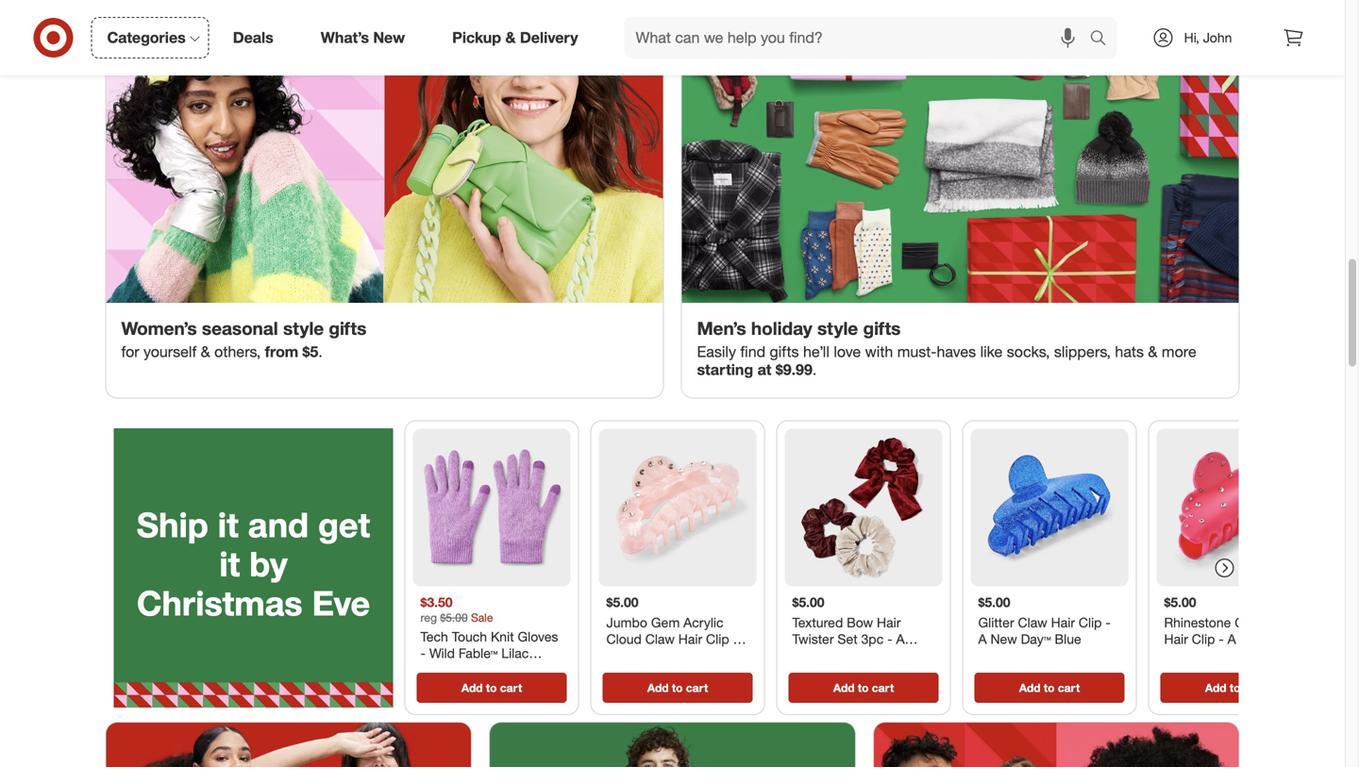 Task type: vqa. For each thing, say whether or not it's contained in the screenshot.
Circle within the Available Target Circle Earnings
no



Task type: locate. For each thing, give the bounding box(es) containing it.
day™ down gem
[[649, 648, 679, 664]]

add down the fable™ on the left bottom of the page
[[461, 681, 483, 695]]

2 add to cart from the left
[[647, 681, 708, 695]]

1 cart from the left
[[500, 681, 522, 695]]

at
[[758, 361, 772, 379]]

add down $5.00 glitter claw hair clip - a new day™ blue
[[1019, 681, 1041, 695]]

hair inside $5.00 textured bow hair twister set 3pc - a new day™ red
[[877, 615, 901, 631]]

$5.00 textured bow hair twister set 3pc - a new day™ red
[[792, 594, 905, 664]]

socks,
[[1007, 343, 1050, 361]]

1 horizontal spatial .
[[813, 361, 817, 379]]

to for red
[[858, 681, 869, 695]]

eve
[[312, 583, 370, 624]]

add to cart down light
[[647, 681, 708, 695]]

add to cart button down light
[[603, 673, 753, 703]]

- right 3pc on the right bottom
[[887, 631, 893, 648]]

add to cart down blue
[[1019, 681, 1080, 695]]

cart down $5.00 rhinestone cloud claw hair clip - a new day™ fuchsia
[[1244, 681, 1266, 695]]

it
[[218, 504, 239, 546], [219, 543, 240, 585]]

1 add to cart button from the left
[[417, 673, 567, 703]]

4 add to cart from the left
[[1019, 681, 1080, 695]]

& right pickup
[[506, 28, 516, 47]]

- right fuchsia
[[1219, 631, 1224, 648]]

slippers,
[[1054, 343, 1111, 361]]

0 horizontal spatial &
[[201, 343, 210, 361]]

2 horizontal spatial claw
[[1274, 615, 1303, 631]]

day™ inside the $5.00 jumbo gem acrylic cloud claw hair clip - a new day™ light pink
[[649, 648, 679, 664]]

glitter
[[978, 615, 1014, 631]]

add to cart
[[461, 681, 522, 695], [647, 681, 708, 695], [833, 681, 894, 695], [1019, 681, 1080, 695], [1205, 681, 1266, 695]]

claw right rhinestone
[[1274, 615, 1303, 631]]

day™
[[1021, 631, 1051, 648], [1270, 631, 1301, 648], [649, 648, 679, 664], [823, 648, 853, 664]]

$5.00 rhinestone cloud claw hair clip - a new day™ fuchsia
[[1164, 594, 1303, 664]]

3 add from the left
[[833, 681, 855, 695]]

1 horizontal spatial clip
[[1079, 615, 1102, 631]]

2 style from the left
[[818, 318, 858, 339]]

a
[[896, 631, 905, 648], [978, 631, 987, 648], [1228, 631, 1236, 648], [607, 648, 615, 664]]

2 cart from the left
[[686, 681, 708, 695]]

pickup
[[452, 28, 501, 47]]

purple
[[421, 662, 459, 678]]

0 horizontal spatial cloud
[[607, 631, 642, 648]]

.
[[318, 343, 323, 361], [813, 361, 817, 379]]

What can we help you find? suggestions appear below search field
[[624, 17, 1095, 59]]

$5.00 up textured
[[792, 594, 825, 611]]

and
[[248, 504, 309, 546]]

add to cart button down blue
[[975, 673, 1125, 703]]

&
[[506, 28, 516, 47], [201, 343, 210, 361], [1148, 343, 1158, 361]]

gem
[[651, 615, 680, 631]]

2 horizontal spatial gifts
[[863, 318, 901, 339]]

gifts inside the women's seasonal style gifts for yourself & others, from $5 .
[[329, 318, 367, 339]]

3 to from the left
[[858, 681, 869, 695]]

1 horizontal spatial style
[[818, 318, 858, 339]]

women's seasonal style gifts for yourself & others, from $5 .
[[121, 318, 367, 361]]

new down textured
[[792, 648, 819, 664]]

add
[[461, 681, 483, 695], [647, 681, 669, 695], [833, 681, 855, 695], [1019, 681, 1041, 695], [1205, 681, 1227, 695]]

0 horizontal spatial style
[[283, 318, 324, 339]]

$5.00 inside $5.00 glitter claw hair clip - a new day™ blue
[[978, 594, 1011, 611]]

claw inside the $5.00 jumbo gem acrylic cloud claw hair clip - a new day™ light pink
[[645, 631, 675, 648]]

men's
[[697, 318, 746, 339]]

$5.00 inside $5.00 textured bow hair twister set 3pc - a new day™ red
[[792, 594, 825, 611]]

style
[[283, 318, 324, 339], [818, 318, 858, 339]]

-
[[1106, 615, 1111, 631], [733, 631, 738, 648], [887, 631, 893, 648], [1219, 631, 1224, 648], [421, 645, 426, 662]]

1 horizontal spatial &
[[506, 28, 516, 47]]

haves
[[937, 343, 976, 361]]

hi,
[[1184, 29, 1200, 46]]

fuchsia
[[1164, 648, 1210, 664]]

1 to from the left
[[486, 681, 497, 695]]

0 horizontal spatial claw
[[645, 631, 675, 648]]

$5.00 up jumbo
[[607, 594, 639, 611]]

sale
[[471, 611, 493, 625]]

claw
[[1018, 615, 1048, 631], [1274, 615, 1303, 631], [645, 631, 675, 648]]

it left by
[[219, 543, 240, 585]]

$5.00 up the 'touch'
[[440, 611, 468, 625]]

1 horizontal spatial claw
[[1018, 615, 1048, 631]]

gifts for women's seasonal style gifts
[[329, 318, 367, 339]]

light
[[683, 648, 712, 664]]

holiday
[[751, 318, 813, 339]]

gifts for men's holiday style gifts
[[863, 318, 901, 339]]

for
[[121, 343, 139, 361]]

claw left light
[[645, 631, 675, 648]]

clip inside $5.00 glitter claw hair clip - a new day™ blue
[[1079, 615, 1102, 631]]

$5.00 inside the $5.00 jumbo gem acrylic cloud claw hair clip - a new day™ light pink
[[607, 594, 639, 611]]

2 horizontal spatial &
[[1148, 343, 1158, 361]]

cloud
[[1235, 615, 1270, 631], [607, 631, 642, 648]]

- inside $5.00 textured bow hair twister set 3pc - a new day™ red
[[887, 631, 893, 648]]

add to cart down fuchsia
[[1205, 681, 1266, 695]]

add down set on the right of page
[[833, 681, 855, 695]]

cloud right rhinestone
[[1235, 615, 1270, 631]]

$3.50
[[421, 594, 453, 611]]

cart down blue
[[1058, 681, 1080, 695]]

add to cart button for day™
[[603, 673, 753, 703]]

gloves
[[518, 629, 558, 645]]

add to cart button
[[417, 673, 567, 703], [603, 673, 753, 703], [789, 673, 939, 703], [975, 673, 1125, 703], [1161, 673, 1311, 703]]

reg
[[421, 611, 437, 625]]

ship
[[137, 504, 208, 546]]

pickup & delivery
[[452, 28, 578, 47]]

add down fuchsia
[[1205, 681, 1227, 695]]

cloud left gem
[[607, 631, 642, 648]]

a left blue
[[978, 631, 987, 648]]

deals link
[[217, 17, 297, 59]]

yourself
[[144, 343, 197, 361]]

a inside $5.00 glitter claw hair clip - a new day™ blue
[[978, 631, 987, 648]]

$3.50 reg $5.00 sale tech touch knit gloves - wild fable™ lilac purple
[[421, 594, 558, 678]]

add to cart button down red
[[789, 673, 939, 703]]

add to cart for lilac
[[461, 681, 522, 695]]

new down jumbo
[[619, 648, 645, 664]]

a inside the $5.00 jumbo gem acrylic cloud claw hair clip - a new day™ light pink
[[607, 648, 615, 664]]

add to cart down the fable™ on the left bottom of the page
[[461, 681, 522, 695]]

day™ right rhinestone
[[1270, 631, 1301, 648]]

delivery
[[520, 28, 578, 47]]

& right hats
[[1148, 343, 1158, 361]]

add down the $5.00 jumbo gem acrylic cloud claw hair clip - a new day™ light pink at the bottom
[[647, 681, 669, 695]]

3 add to cart from the left
[[833, 681, 894, 695]]

1 style from the left
[[283, 318, 324, 339]]

- right the acrylic
[[733, 631, 738, 648]]

day™ inside $5.00 glitter claw hair clip - a new day™ blue
[[1021, 631, 1051, 648]]

$9.99
[[776, 361, 813, 379]]

clip
[[1079, 615, 1102, 631], [706, 631, 729, 648], [1192, 631, 1215, 648]]

day™ left red
[[823, 648, 853, 664]]

jumbo gem acrylic cloud claw hair clip - a new day™ light pink image
[[599, 429, 757, 587]]

style up $5
[[283, 318, 324, 339]]

to down $5.00 glitter claw hair clip - a new day™ blue
[[1044, 681, 1055, 695]]

hats
[[1115, 343, 1144, 361]]

1 horizontal spatial cloud
[[1235, 615, 1270, 631]]

easily
[[697, 343, 736, 361]]

add to cart button down fuchsia
[[1161, 673, 1311, 703]]

cart
[[500, 681, 522, 695], [686, 681, 708, 695], [872, 681, 894, 695], [1058, 681, 1080, 695], [1244, 681, 1266, 695]]

set
[[838, 631, 858, 648]]

it left and
[[218, 504, 239, 546]]

pickup & delivery link
[[436, 17, 602, 59]]

$5
[[303, 343, 318, 361]]

$5.00 for $5.00 textured bow hair twister set 3pc - a new day™ red
[[792, 594, 825, 611]]

. left love
[[813, 361, 817, 379]]

$5.00
[[607, 594, 639, 611], [792, 594, 825, 611], [978, 594, 1011, 611], [1164, 594, 1197, 611], [440, 611, 468, 625]]

claw right glitter
[[1018, 615, 1048, 631]]

to down the $5.00 jumbo gem acrylic cloud claw hair clip - a new day™ light pink at the bottom
[[672, 681, 683, 695]]

a right fuchsia
[[1228, 631, 1236, 648]]

love
[[834, 343, 861, 361]]

. right from on the left top of page
[[318, 343, 323, 361]]

cart down lilac
[[500, 681, 522, 695]]

3 add to cart button from the left
[[789, 673, 939, 703]]

4 cart from the left
[[1058, 681, 1080, 695]]

- left wild at the left of page
[[421, 645, 426, 662]]

0 horizontal spatial .
[[318, 343, 323, 361]]

0 horizontal spatial clip
[[706, 631, 729, 648]]

to down red
[[858, 681, 869, 695]]

cloud inside $5.00 rhinestone cloud claw hair clip - a new day™ fuchsia
[[1235, 615, 1270, 631]]

bow
[[847, 615, 873, 631]]

$5.00 up rhinestone
[[1164, 594, 1197, 611]]

1 add to cart from the left
[[461, 681, 522, 695]]

what's new link
[[305, 17, 429, 59]]

to
[[486, 681, 497, 695], [672, 681, 683, 695], [858, 681, 869, 695], [1044, 681, 1055, 695], [1230, 681, 1241, 695]]

tech
[[421, 629, 448, 645]]

lilac
[[502, 645, 529, 662]]

& left others,
[[201, 343, 210, 361]]

$5.00 for $5.00 rhinestone cloud claw hair clip - a new day™ fuchsia
[[1164, 594, 1197, 611]]

4 add from the left
[[1019, 681, 1041, 695]]

add to cart button down the fable™ on the left bottom of the page
[[417, 673, 567, 703]]

0 horizontal spatial gifts
[[329, 318, 367, 339]]

add to cart down red
[[833, 681, 894, 695]]

cart down red
[[872, 681, 894, 695]]

to down the fable™ on the left bottom of the page
[[486, 681, 497, 695]]

day™ inside $5.00 textured bow hair twister set 3pc - a new day™ red
[[823, 648, 853, 664]]

2 add to cart button from the left
[[603, 673, 753, 703]]

2 add from the left
[[647, 681, 669, 695]]

rhinestone cloud claw hair clip - a new day™ fuchsia image
[[1157, 429, 1314, 587]]

john
[[1203, 29, 1232, 46]]

a inside $5.00 rhinestone cloud claw hair clip - a new day™ fuchsia
[[1228, 631, 1236, 648]]

3 cart from the left
[[872, 681, 894, 695]]

fable™
[[459, 645, 498, 662]]

1 add from the left
[[461, 681, 483, 695]]

style up love
[[818, 318, 858, 339]]

pink
[[716, 648, 741, 664]]

- inside $3.50 reg $5.00 sale tech touch knit gloves - wild fable™ lilac purple
[[421, 645, 426, 662]]

men's holiday style gifts easily find gifts he'll love with must-haves like socks, slippers, hats & more starting at $9.99 .
[[697, 318, 1197, 379]]

new left blue
[[991, 631, 1017, 648]]

a right 3pc on the right bottom
[[896, 631, 905, 648]]

& inside men's holiday style gifts easily find gifts he'll love with must-haves like socks, slippers, hats & more starting at $9.99 .
[[1148, 343, 1158, 361]]

add to cart for day™
[[647, 681, 708, 695]]

style inside the women's seasonal style gifts for yourself & others, from $5 .
[[283, 318, 324, 339]]

new
[[373, 28, 405, 47], [991, 631, 1017, 648], [1240, 631, 1267, 648], [619, 648, 645, 664], [792, 648, 819, 664]]

$5.00 inside $3.50 reg $5.00 sale tech touch knit gloves - wild fable™ lilac purple
[[440, 611, 468, 625]]

2 horizontal spatial clip
[[1192, 631, 1215, 648]]

$5.00 up glitter
[[978, 594, 1011, 611]]

new inside $5.00 textured bow hair twister set 3pc - a new day™ red
[[792, 648, 819, 664]]

to down $5.00 rhinestone cloud claw hair clip - a new day™ fuchsia
[[1230, 681, 1241, 695]]

hair
[[877, 615, 901, 631], [1051, 615, 1075, 631], [679, 631, 702, 648], [1164, 631, 1188, 648]]

- right blue
[[1106, 615, 1111, 631]]

new right rhinestone
[[1240, 631, 1267, 648]]

add for day™
[[647, 681, 669, 695]]

wild
[[429, 645, 455, 662]]

deals
[[233, 28, 274, 47]]

$5.00 for $5.00 glitter claw hair clip - a new day™ blue
[[978, 594, 1011, 611]]

cart down light
[[686, 681, 708, 695]]

style for holiday
[[818, 318, 858, 339]]

style inside men's holiday style gifts easily find gifts he'll love with must-haves like socks, slippers, hats & more starting at $9.99 .
[[818, 318, 858, 339]]

acrylic
[[684, 615, 724, 631]]

a down jumbo
[[607, 648, 615, 664]]

2 to from the left
[[672, 681, 683, 695]]

ship it and get it by christmas eve
[[137, 504, 370, 624]]

he'll
[[803, 343, 830, 361]]

add to cart for red
[[833, 681, 894, 695]]

3pc
[[861, 631, 884, 648]]

hair inside $5.00 glitter claw hair clip - a new day™ blue
[[1051, 615, 1075, 631]]

gifts
[[329, 318, 367, 339], [863, 318, 901, 339], [770, 343, 799, 361]]

clip inside the $5.00 jumbo gem acrylic cloud claw hair clip - a new day™ light pink
[[706, 631, 729, 648]]

4 add to cart button from the left
[[975, 673, 1125, 703]]

$5.00 inside $5.00 rhinestone cloud claw hair clip - a new day™ fuchsia
[[1164, 594, 1197, 611]]

4 to from the left
[[1044, 681, 1055, 695]]

cart for day™
[[686, 681, 708, 695]]

day™ left blue
[[1021, 631, 1051, 648]]

others,
[[214, 343, 261, 361]]



Task type: describe. For each thing, give the bounding box(es) containing it.
jumbo
[[607, 615, 648, 631]]

blue
[[1055, 631, 1081, 648]]

categories link
[[91, 17, 209, 59]]

rhinestone
[[1164, 615, 1231, 631]]

red
[[857, 648, 881, 664]]

seasonal
[[202, 318, 278, 339]]

$5.00 jumbo gem acrylic cloud claw hair clip - a new day™ light pink
[[607, 594, 741, 664]]

more
[[1162, 343, 1197, 361]]

- inside $5.00 glitter claw hair clip - a new day™ blue
[[1106, 615, 1111, 631]]

5 to from the left
[[1230, 681, 1241, 695]]

starting
[[697, 361, 753, 379]]

tech touch knit gloves - wild fable™ lilac purple image
[[413, 429, 571, 587]]

. inside men's holiday style gifts easily find gifts he'll love with must-haves like socks, slippers, hats & more starting at $9.99 .
[[813, 361, 817, 379]]

search button
[[1081, 17, 1127, 62]]

from
[[265, 343, 298, 361]]

claw inside $5.00 glitter claw hair clip - a new day™ blue
[[1018, 615, 1048, 631]]

new right what's
[[373, 28, 405, 47]]

- inside the $5.00 jumbo gem acrylic cloud claw hair clip - a new day™ light pink
[[733, 631, 738, 648]]

glitter claw hair clip - a new day™ blue image
[[971, 429, 1129, 587]]

style for seasonal
[[283, 318, 324, 339]]

cart for lilac
[[500, 681, 522, 695]]

new inside the $5.00 jumbo gem acrylic cloud claw hair clip - a new day™ light pink
[[619, 648, 645, 664]]

must-
[[897, 343, 937, 361]]

touch
[[452, 629, 487, 645]]

cart for red
[[872, 681, 894, 695]]

$5.00 glitter claw hair clip - a new day™ blue
[[978, 594, 1111, 648]]

ship it and get it by christmas eve image
[[114, 428, 393, 708]]

new inside $5.00 glitter claw hair clip - a new day™ blue
[[991, 631, 1017, 648]]

cloud inside the $5.00 jumbo gem acrylic cloud claw hair clip - a new day™ light pink
[[607, 631, 642, 648]]

add to cart button for lilac
[[417, 673, 567, 703]]

new inside $5.00 rhinestone cloud claw hair clip - a new day™ fuchsia
[[1240, 631, 1267, 648]]

to for lilac
[[486, 681, 497, 695]]

$5.00 for $5.00 jumbo gem acrylic cloud claw hair clip - a new day™ light pink
[[607, 594, 639, 611]]

day™ inside $5.00 rhinestone cloud claw hair clip - a new day™ fuchsia
[[1270, 631, 1301, 648]]

twister
[[792, 631, 834, 648]]

5 add from the left
[[1205, 681, 1227, 695]]

add to cart button for red
[[789, 673, 939, 703]]

find
[[740, 343, 766, 361]]

like
[[980, 343, 1003, 361]]

a inside $5.00 textured bow hair twister set 3pc - a new day™ red
[[896, 631, 905, 648]]

textured bow hair twister set 3pc - a new day™ red image
[[785, 429, 943, 587]]

by
[[250, 543, 288, 585]]

5 add to cart button from the left
[[1161, 673, 1311, 703]]

get
[[318, 504, 370, 546]]

christmas
[[137, 583, 303, 624]]

5 add to cart from the left
[[1205, 681, 1266, 695]]

to for day™
[[672, 681, 683, 695]]

hair inside $5.00 rhinestone cloud claw hair clip - a new day™ fuchsia
[[1164, 631, 1188, 648]]

1 horizontal spatial gifts
[[770, 343, 799, 361]]

knit
[[491, 629, 514, 645]]

. inside the women's seasonal style gifts for yourself & others, from $5 .
[[318, 343, 323, 361]]

- inside $5.00 rhinestone cloud claw hair clip - a new day™ fuchsia
[[1219, 631, 1224, 648]]

claw inside $5.00 rhinestone cloud claw hair clip - a new day™ fuchsia
[[1274, 615, 1303, 631]]

hi, john
[[1184, 29, 1232, 46]]

textured
[[792, 615, 843, 631]]

add for red
[[833, 681, 855, 695]]

hair inside the $5.00 jumbo gem acrylic cloud claw hair clip - a new day™ light pink
[[679, 631, 702, 648]]

search
[[1081, 30, 1127, 49]]

5 cart from the left
[[1244, 681, 1266, 695]]

with
[[865, 343, 893, 361]]

add for lilac
[[461, 681, 483, 695]]

clip inside $5.00 rhinestone cloud claw hair clip - a new day™ fuchsia
[[1192, 631, 1215, 648]]

& inside the women's seasonal style gifts for yourself & others, from $5 .
[[201, 343, 210, 361]]

women's
[[121, 318, 197, 339]]

categories
[[107, 28, 186, 47]]

what's
[[321, 28, 369, 47]]

what's new
[[321, 28, 405, 47]]



